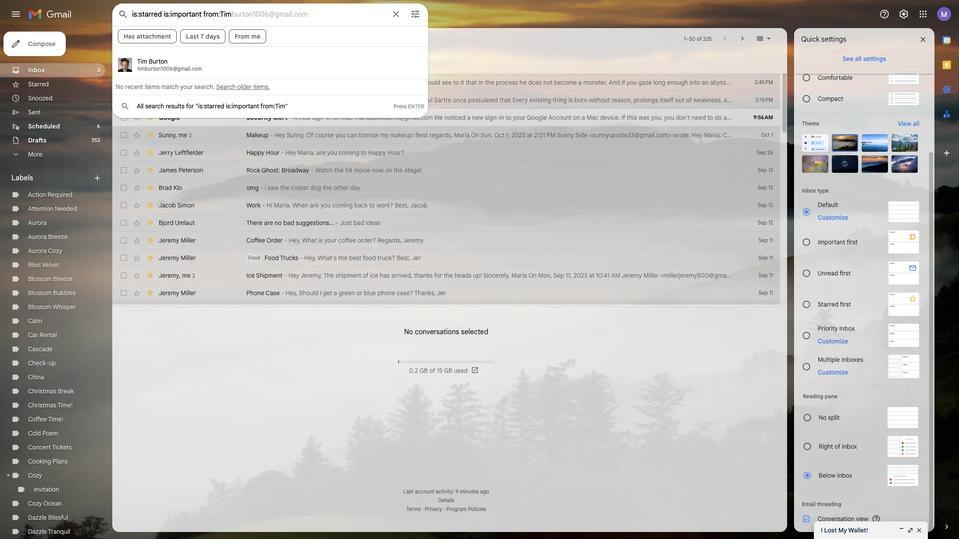 Task type: describe. For each thing, give the bounding box(es) containing it.
- right "order"
[[285, 237, 287, 244]]

miller for 11th row from the top of the no conversations selected main content
[[181, 254, 196, 262]]

quick settings element
[[802, 35, 847, 51]]

aurora for aurora link
[[28, 219, 47, 227]]

0 vertical spatial for
[[312, 79, 320, 86]]

tickets
[[52, 444, 72, 452]]

the left abyss
[[730, 79, 739, 86]]

2 vertical spatial i
[[822, 527, 823, 535]]

hey up broadway
[[286, 149, 296, 157]]

2 13 from the top
[[769, 184, 774, 191]]

important according to google magic. switch
[[146, 78, 154, 87]]

- left watch
[[311, 166, 314, 174]]

aurora breeze
[[28, 233, 68, 241]]

12 for there are no bad suggestions... - just bad ideas
[[769, 219, 774, 226]]

williams
[[885, 96, 907, 104]]

to left work?
[[370, 201, 375, 209]]

1 horizontal spatial at
[[589, 272, 595, 280]]

by
[[750, 96, 756, 104]]

me for james , me , bjord
[[180, 96, 189, 104]]

plans
[[53, 458, 68, 466]]

1 vertical spatial bjord
[[192, 96, 207, 104]]

1 google from the left
[[159, 114, 180, 122]]

the left unread
[[793, 272, 802, 280]]

policies
[[468, 506, 487, 513]]

none search field containing has attachment
[[112, 4, 428, 118]]

first for unread first
[[840, 269, 851, 277]]

is:important
[[226, 102, 259, 110]]

umlaut for 2:45 pm
[[175, 79, 195, 86]]

concert tickets link
[[28, 444, 72, 452]]

2 vertical spatial maria,
[[274, 201, 291, 209]]

now
[[372, 166, 384, 174]]

coffee
[[338, 237, 356, 244]]

he
[[520, 79, 527, 86]]

me for sunny , me 2
[[179, 131, 187, 139]]

no conversations selected main content
[[112, 28, 956, 539]]

you right help
[[796, 114, 807, 122]]

blossom breeze link
[[28, 275, 73, 283]]

security alert - a new sign-in on mac mariaaawilliams@gmail.com we noticed a new sign-in to your google account on a mac device. if this was you, you don't need to do anything. if not, we'll help you secure
[[247, 114, 827, 122]]

selected
[[461, 328, 489, 336]]

settings image
[[899, 9, 910, 19]]

1 vertical spatial inbox
[[838, 472, 853, 480]]

james for james peterson
[[159, 166, 177, 174]]

items.
[[254, 83, 270, 91]]

cooking
[[28, 458, 51, 466]]

whoever
[[351, 79, 376, 86]]

12 for work - hi maria, when are you coming back to work? best, jacob
[[769, 202, 774, 208]]

2 into from the left
[[799, 79, 809, 86]]

9 row from the top
[[112, 214, 781, 232]]

has attachment
[[124, 32, 171, 40]]

dazzle tranquil link
[[28, 528, 70, 536]]

enough
[[667, 79, 689, 86]]

of up starred first
[[831, 272, 837, 280]]

0 vertical spatial sincerely,
[[801, 131, 828, 139]]

2 horizontal spatial in
[[500, 114, 505, 122]]

not,
[[757, 114, 767, 122]]

cooking plans link
[[28, 458, 68, 466]]

2 sep 11 from the top
[[759, 255, 774, 261]]

required
[[48, 191, 73, 199]]

2 vertical spatial for
[[434, 272, 442, 280]]

2 google from the left
[[527, 114, 547, 122]]

no for no recent items match your search. search older items.
[[116, 83, 124, 91]]

11 for ice shipment - hey jeremy, the shipment of ice has arrived, thanks for the heads up! sincerely, maria on mon, sep 11, 2023 at 10:41 am jeremy miller <millerjeremy500@gmail.com> wrote: hey, has the shipment of
[[770, 272, 774, 279]]

once
[[453, 96, 467, 104]]

noticed
[[445, 114, 466, 122]]

0 horizontal spatial wrote:
[[673, 131, 691, 139]]

become
[[555, 79, 577, 86]]

all for see
[[856, 55, 862, 63]]

1 borrow from the left
[[359, 131, 379, 139]]

jerry leftfielder
[[159, 149, 204, 157]]

list box containing tim burton
[[113, 50, 428, 111]]

sep for hey jeremy, the shipment of ice has arrived, thanks for the heads up! sincerely, maria on mon, sep 11, 2023 at 10:41 am jeremy miller <millerjeremy500@gmail.com> wrote: hey, has the shipment of
[[759, 272, 768, 279]]

phone
[[378, 289, 395, 297]]

0 horizontal spatial on
[[333, 114, 340, 122]]

of left ice
[[363, 272, 369, 280]]

food
[[363, 254, 376, 262]]

pane
[[825, 393, 838, 400]]

gmail image
[[28, 5, 76, 23]]

weakness,
[[694, 96, 723, 104]]

whisper
[[53, 303, 76, 311]]

view all
[[898, 120, 920, 128]]

primary tab list
[[112, 49, 788, 74]]

from
[[235, 32, 250, 40]]

check-up
[[28, 359, 56, 367]]

first for important first
[[847, 238, 858, 246]]

should
[[422, 79, 441, 86]]

thanks
[[414, 272, 433, 280]]

1 vertical spatial sincerely,
[[484, 272, 510, 280]]

below inbox
[[819, 472, 853, 480]]

1 vertical spatial back
[[354, 201, 368, 209]]

0.2 gb of 15 gb used
[[409, 367, 468, 375]]

inbox for inbox
[[28, 66, 45, 74]]

1 horizontal spatial maria,
[[298, 149, 315, 157]]

enter
[[408, 103, 424, 110]]

minutes
[[460, 488, 479, 495]]

work
[[247, 201, 261, 209]]

row containing james peterson
[[112, 161, 781, 179]]

peterson
[[179, 166, 203, 174]]

when
[[293, 201, 309, 209]]

1 sign- from the left
[[312, 114, 327, 122]]

1 horizontal spatial maria
[[512, 272, 527, 280]]

promotions image
[[230, 57, 239, 66]]

1 vertical spatial on
[[471, 131, 480, 139]]

coffee time!
[[28, 416, 63, 423]]

row containing sunny
[[112, 126, 846, 144]]

important
[[818, 238, 846, 246]]

we
[[434, 114, 443, 122]]

2 and from the left
[[724, 96, 735, 104]]

0 vertical spatial on
[[781, 96, 790, 104]]

green
[[339, 289, 355, 297]]

snoozed
[[28, 94, 53, 102]]

the left process
[[485, 79, 495, 86]]

conversations
[[415, 328, 460, 336]]

thought
[[321, 79, 345, 86]]

a right noticed
[[467, 114, 471, 122]]

jeremy miller for coffee order
[[159, 237, 196, 244]]

0 horizontal spatial settings
[[822, 35, 847, 44]]

sartre
[[434, 96, 452, 104]]

to up 1,
[[506, 114, 512, 122]]

email threading element
[[803, 501, 920, 508]]

1 happy from the left
[[247, 149, 265, 157]]

2 shipment from the left
[[804, 272, 829, 280]]

program policies link
[[447, 506, 487, 513]]

james for james , me , bjord
[[159, 96, 177, 104]]

1 into from the left
[[690, 79, 701, 86]]

makeup?
[[774, 131, 800, 139]]

0 horizontal spatial in
[[327, 114, 331, 122]]

coffee for coffee order - hey, what is your coffee order? regards, jeremy
[[247, 237, 265, 244]]

2 gb from the left
[[444, 367, 453, 375]]

no recent items match your search. search older items.
[[116, 83, 270, 91]]

tue,
[[791, 96, 803, 104]]

14 row from the top
[[112, 302, 781, 319]]

no for no conversations selected
[[404, 328, 413, 336]]

saw
[[268, 184, 279, 192]]

1 horizontal spatial in
[[479, 79, 484, 86]]

important mainly because you often read messages with this label. switch
[[146, 96, 154, 104]]

interesting
[[267, 79, 292, 86]]

your up sep 26
[[760, 131, 773, 139]]

hey left sunny,
[[275, 131, 285, 139]]

reading
[[804, 393, 824, 400]]

jeremy,
[[301, 272, 322, 280]]

dazzle for dazzle blissful
[[28, 514, 47, 522]]

bjord umlaut for sep 12
[[159, 219, 195, 227]]

advanced search options image
[[407, 5, 424, 23]]

0 vertical spatial that
[[466, 79, 477, 86]]

break
[[58, 387, 74, 395]]

promotions tab
[[230, 57, 239, 66]]

1 gb from the left
[[420, 367, 428, 375]]

you left can
[[336, 131, 346, 139]]

customize for priority inbox
[[818, 337, 849, 345]]

- left i
[[260, 184, 263, 192]]

to left do
[[708, 114, 714, 122]]

10 row from the top
[[112, 232, 781, 249]]

2 if from the left
[[751, 114, 755, 122]]

a up 'side'
[[582, 114, 586, 122]]

bubbles
[[53, 289, 76, 297]]

jerry
[[159, 149, 173, 157]]

1 if from the left
[[622, 114, 626, 122]]

0 vertical spatial best,
[[395, 201, 409, 209]]

1 vertical spatial i
[[320, 289, 322, 297]]

0 horizontal spatial sunny
[[159, 131, 176, 139]]

1 shipment from the left
[[336, 272, 361, 280]]

breeze for aurora breeze
[[48, 233, 68, 241]]

minimize image
[[899, 527, 906, 534]]

the right the saw on the top of the page
[[280, 184, 290, 192]]

best
[[416, 131, 428, 139]]

aurora for aurora cozy
[[28, 247, 47, 255]]

- right shipment
[[284, 272, 287, 280]]

cozy for cozy ocean
[[28, 500, 42, 508]]

0 vertical spatial jer
[[412, 254, 421, 262]]

2:01
[[534, 131, 546, 139]]

first for starred first
[[841, 300, 852, 308]]

below
[[819, 472, 836, 480]]

11,
[[566, 272, 572, 280]]

blossom for blossom bubbles
[[28, 289, 52, 297]]

labels navigation
[[0, 28, 112, 539]]

abyss,
[[711, 79, 728, 86]]

reading pane element
[[804, 393, 919, 400]]

row containing jeremy
[[112, 267, 837, 284]]

of left 15
[[430, 367, 436, 375]]

miller right am
[[644, 272, 659, 280]]

0 vertical spatial pm
[[857, 96, 866, 104]]

1 vertical spatial best,
[[397, 254, 411, 262]]

0 vertical spatial is
[[569, 96, 573, 104]]

follow link to manage storage image
[[471, 366, 480, 375]]

2 for jeremy
[[192, 272, 195, 279]]

to up movie
[[361, 149, 367, 157]]

broadway
[[282, 166, 309, 174]]

2 horizontal spatial at
[[838, 96, 843, 104]]

0 vertical spatial inbox
[[843, 443, 858, 451]]

items
[[145, 83, 160, 91]]

2 horizontal spatial on
[[574, 114, 581, 122]]

dazzle for dazzle tranquil
[[28, 528, 47, 536]]

aurora cozy
[[28, 247, 62, 255]]

row containing brad klo
[[112, 179, 781, 197]]

353
[[91, 137, 100, 144]]

the right dog
[[323, 184, 332, 192]]

do
[[715, 114, 722, 122]]

christmas time! link
[[28, 402, 73, 409]]

2 horizontal spatial oct
[[804, 96, 814, 104]]

search mail image
[[115, 7, 131, 22]]

my
[[381, 131, 389, 139]]

conversation view
[[818, 515, 869, 523]]

of right out
[[686, 96, 692, 104]]

sep 12 for there are no bad suggestions... - just bad ideas
[[758, 219, 774, 226]]

0 vertical spatial maria
[[868, 96, 883, 104]]

toggle split pane mode image
[[756, 34, 765, 43]]

terms
[[407, 506, 421, 513]]

sent link
[[28, 108, 41, 116]]

2 vertical spatial on
[[529, 272, 537, 280]]

row containing jerry leftfielder
[[112, 144, 781, 161]]

coming for back
[[332, 201, 353, 209]]

more button
[[0, 147, 105, 161]]

1 vertical spatial wrote:
[[748, 272, 766, 280]]

concert tickets
[[28, 444, 72, 452]]

- right makeup
[[270, 131, 273, 139]]

1 horizontal spatial back
[[784, 79, 797, 86]]

hey down 'need'
[[692, 131, 703, 139]]

you down dog
[[321, 201, 331, 209]]

2 gaze from the left
[[769, 79, 782, 86]]

christmas for christmas time!
[[28, 402, 56, 409]]

4:13
[[845, 96, 856, 104]]

0 vertical spatial 1
[[684, 35, 686, 42]]

1 horizontal spatial on
[[385, 166, 392, 174]]

- left hi
[[262, 201, 265, 209]]

you right you,
[[665, 114, 675, 122]]

2 sep 13 from the top
[[758, 184, 774, 191]]

rental
[[40, 331, 57, 339]]

starred for starred link
[[28, 80, 49, 88]]

- left the 'a'
[[289, 114, 292, 122]]

1 horizontal spatial sunny
[[557, 131, 575, 139]]

your down every
[[513, 114, 526, 122]]

has inside search refinement toolbar list box
[[124, 32, 135, 40]]

details link
[[438, 497, 455, 504]]

3,
[[816, 96, 821, 104]]

the left best
[[338, 254, 348, 262]]

2 bad from the left
[[354, 219, 364, 227]]

, for james
[[177, 96, 179, 104]]

fights
[[377, 79, 393, 86]]

1 horizontal spatial jer
[[437, 289, 446, 297]]

every
[[513, 96, 528, 104]]

your left coffee
[[324, 237, 337, 244]]

umlaut for sep 12
[[175, 219, 195, 227]]

2 jacob from the left
[[410, 201, 428, 209]]

a right become
[[579, 79, 582, 86]]

cascade link
[[28, 345, 53, 353]]

right of inbox
[[819, 443, 858, 451]]



Task type: vqa. For each thing, say whether or not it's contained in the screenshot.
Best,
yes



Task type: locate. For each thing, give the bounding box(es) containing it.
aurora down aurora link
[[28, 233, 47, 241]]

2 customize from the top
[[818, 337, 849, 345]]

<millerjeremy500@gmail.com>
[[661, 272, 747, 280]]

blossom for blossom breeze
[[28, 275, 52, 283]]

jean
[[406, 96, 419, 104]]

makeup!
[[390, 131, 414, 139]]

customize button for priority inbox
[[813, 336, 854, 346]]

2 for sunny
[[189, 132, 192, 138]]

sincerely, right up!
[[484, 272, 510, 280]]

gaze left long
[[639, 79, 652, 86]]

jeremy miller for phone case
[[159, 289, 196, 297]]

row containing google
[[112, 109, 827, 126]]

5 row from the top
[[112, 144, 781, 161]]

makeup
[[247, 131, 269, 139]]

customize down priority inbox
[[818, 337, 849, 345]]

2023 right 3,
[[822, 96, 836, 104]]

- right trucks
[[300, 254, 303, 262]]

1 row from the top
[[112, 74, 822, 91]]

11 row from the top
[[112, 249, 781, 267]]

1 vertical spatial cozy
[[28, 472, 42, 480]]

last for last 7 days
[[186, 32, 199, 40]]

0 vertical spatial back
[[784, 79, 797, 86]]

1 horizontal spatial mac
[[587, 114, 599, 122]]

cold poem
[[28, 430, 58, 438]]

1 dazzle from the top
[[28, 514, 47, 522]]

2 11 from the top
[[770, 255, 774, 261]]

wrote:
[[673, 131, 691, 139], [748, 272, 766, 280]]

food for food food trucks - hey, what's the best food truck? best, jer
[[248, 255, 260, 261]]

coffee down there
[[247, 237, 265, 244]]

last inside search refinement toolbar list box
[[186, 32, 199, 40]]

no inside no conversations selected main content
[[404, 328, 413, 336]]

back up tue, at the right of page
[[784, 79, 797, 86]]

1 vertical spatial jeremy miller
[[159, 254, 196, 262]]

sep for hey, what is your coffee order? regards, jeremy
[[759, 237, 768, 244]]

breeze up aurora cozy
[[48, 233, 68, 241]]

3 11 from the top
[[770, 272, 774, 279]]

search refinement toolbar list box
[[113, 26, 428, 47]]

at left "2:01"
[[527, 131, 533, 139]]

lost
[[825, 527, 837, 535]]

0 vertical spatial wrote:
[[673, 131, 691, 139]]

i
[[265, 184, 266, 192]]

2 umlaut from the top
[[175, 219, 195, 227]]

2 jeremy miller from the top
[[159, 254, 196, 262]]

no
[[275, 219, 282, 227]]

1 horizontal spatial coffee
[[247, 237, 265, 244]]

sincerely, down theme element
[[801, 131, 828, 139]]

0 horizontal spatial starred
[[28, 80, 49, 88]]

8 row from the top
[[112, 197, 781, 214]]

account
[[415, 488, 435, 495]]

bjord for sep 12
[[159, 219, 174, 227]]

None search field
[[112, 4, 428, 118]]

1 aurora from the top
[[28, 219, 47, 227]]

customize button down priority inbox
[[813, 336, 854, 346]]

0 horizontal spatial has
[[124, 32, 135, 40]]

is right what
[[319, 237, 323, 244]]

jacob
[[159, 201, 176, 209], [410, 201, 428, 209]]

jacob right work?
[[410, 201, 428, 209]]

settings right quick on the top of the page
[[822, 35, 847, 44]]

umlaut up james , me , bjord
[[175, 79, 195, 86]]

0 horizontal spatial 2
[[189, 132, 192, 138]]

0 vertical spatial sep 13
[[758, 167, 774, 173]]

breeze for blossom breeze
[[53, 275, 73, 283]]

1 · from the left
[[422, 506, 424, 513]]

2 customize button from the top
[[813, 336, 854, 346]]

1 vertical spatial jer
[[437, 289, 446, 297]]

you up rock ghost: broadway - watch the hit movie now on the stage!
[[327, 149, 337, 157]]

13 row from the top
[[112, 284, 781, 302]]

aurora down attention
[[28, 219, 47, 227]]

all right 'see'
[[856, 55, 862, 63]]

0 vertical spatial sep 12
[[758, 202, 774, 208]]

velvet
[[42, 261, 59, 269]]

attention
[[28, 205, 53, 213]]

writer.
[[383, 96, 400, 104]]

your inside list box
[[180, 83, 193, 91]]

sep for hi maria, when are you coming back to work? best, jacob
[[758, 202, 768, 208]]

device.
[[601, 114, 620, 122]]

0 vertical spatial 2023
[[822, 96, 836, 104]]

1 13 from the top
[[769, 167, 774, 173]]

1 horizontal spatial shipment
[[804, 272, 829, 280]]

2 blossom from the top
[[28, 289, 52, 297]]

jeremy
[[159, 237, 179, 244], [403, 237, 424, 244], [159, 254, 179, 262], [159, 271, 179, 279], [622, 272, 642, 280], [159, 289, 179, 297]]

google down results
[[159, 114, 180, 122]]

see
[[442, 79, 452, 86]]

1 vertical spatial bjord umlaut
[[159, 219, 195, 227]]

0 horizontal spatial is
[[319, 237, 323, 244]]

starred for starred first
[[818, 300, 839, 308]]

1 bjord umlaut from the top
[[159, 79, 195, 86]]

1 horizontal spatial last
[[403, 488, 414, 495]]

umlaut down simon
[[175, 219, 195, 227]]

1 horizontal spatial has
[[781, 272, 791, 280]]

press enter
[[394, 103, 424, 110]]

1 horizontal spatial sign-
[[485, 114, 500, 122]]

1 sep 12 from the top
[[758, 202, 774, 208]]

food for food for thought - whoever fights monsters should see to it that in the process he does not become a monster. and if you gaze long enough into an abyss, the abyss will gaze back into you.
[[296, 79, 311, 86]]

on right now on the left of page
[[385, 166, 392, 174]]

2 horizontal spatial for
[[434, 272, 442, 280]]

older image
[[739, 34, 747, 43]]

0 vertical spatial 12
[[769, 202, 774, 208]]

all
[[856, 55, 862, 63], [914, 120, 920, 128]]

coffee for coffee time!
[[28, 416, 47, 423]]

starred up snoozed
[[28, 80, 49, 88]]

sunny down the compact
[[829, 131, 846, 139]]

a right get
[[334, 289, 337, 297]]

0 vertical spatial no
[[116, 83, 124, 91]]

at left 4:13
[[838, 96, 843, 104]]

1 inside row
[[772, 132, 774, 138]]

on down comedy
[[333, 114, 340, 122]]

bjord down 'jacob simon'
[[159, 219, 174, 227]]

view
[[857, 515, 869, 523]]

miller for 10th row from the top of the no conversations selected main content
[[181, 237, 196, 244]]

cold
[[28, 430, 41, 438]]

has inside row
[[781, 272, 791, 280]]

me inside list box
[[252, 32, 261, 40]]

0 horizontal spatial borrow
[[359, 131, 379, 139]]

· down details
[[444, 506, 445, 513]]

jeremy miller
[[159, 237, 196, 244], [159, 254, 196, 262], [159, 289, 196, 297]]

2 inside sunny , me 2
[[189, 132, 192, 138]]

2 horizontal spatial on
[[781, 96, 790, 104]]

3 aurora from the top
[[28, 247, 47, 255]]

hey left jeremy,
[[289, 272, 299, 280]]

1 gaze from the left
[[639, 79, 652, 86]]

customize for multiple inboxes
[[818, 368, 849, 376]]

1 vertical spatial maria
[[454, 131, 470, 139]]

blossom bubbles link
[[28, 289, 76, 297]]

row containing jacob simon
[[112, 197, 781, 214]]

new down postulated
[[472, 114, 484, 122]]

arrived,
[[392, 272, 413, 280]]

0 vertical spatial at
[[838, 96, 843, 104]]

1 new from the left
[[299, 114, 311, 122]]

sign- down elroy schwartz: american comedy and television writer.
[[312, 114, 327, 122]]

happy hour - hey maria, are you coming to happy hour?
[[247, 149, 405, 157]]

action
[[28, 191, 46, 199]]

match
[[161, 83, 179, 91]]

2 vertical spatial customize
[[818, 368, 849, 376]]

important first
[[818, 238, 858, 246]]

ghost:
[[262, 166, 280, 174]]

just
[[340, 219, 352, 227]]

bjord umlaut down "timburton1006@gmail.com"
[[159, 79, 195, 86]]

the
[[485, 79, 495, 86], [730, 79, 739, 86], [335, 166, 344, 174], [394, 166, 403, 174], [280, 184, 290, 192], [323, 184, 332, 192], [338, 254, 348, 262], [444, 272, 453, 280], [793, 272, 802, 280]]

your up james , me , bjord
[[180, 83, 193, 91]]

food left trucks
[[265, 254, 279, 262]]

2 horizontal spatial maria,
[[705, 131, 722, 139]]

food inside food food trucks - hey, what's the best food truck? best, jer
[[248, 255, 260, 261]]

2 horizontal spatial sunny
[[829, 131, 846, 139]]

sep 11 for coffee order - hey, what is your coffee order? regards, jeremy
[[759, 237, 774, 244]]

no for no split
[[819, 414, 827, 422]]

blossom up calm
[[28, 303, 52, 311]]

the left stage!
[[394, 166, 403, 174]]

2 vertical spatial no
[[819, 414, 827, 422]]

inbox type element
[[803, 187, 920, 194]]

no split
[[819, 414, 840, 422]]

11 for coffee order - hey, what is your coffee order? regards, jeremy
[[770, 237, 774, 244]]

7 row from the top
[[112, 179, 781, 197]]

0 vertical spatial time!
[[58, 402, 73, 409]]

last inside last account activity: 9 minutes ago details terms · privacy · program policies
[[403, 488, 414, 495]]

blossom bubbles
[[28, 289, 76, 297]]

pop out image
[[908, 527, 915, 534]]

1 umlaut from the top
[[175, 79, 195, 86]]

1 horizontal spatial 2
[[192, 272, 195, 279]]

3 jeremy miller from the top
[[159, 289, 196, 297]]

sep 11 for ice shipment - hey jeremy, the shipment of ice has arrived, thanks for the heads up! sincerely, maria on mon, sep 11, 2023 at 10:41 am jeremy miller <millerjeremy500@gmail.com> wrote: hey, has the shipment of
[[759, 272, 774, 279]]

to left it
[[454, 79, 459, 86]]

1 horizontal spatial inbox
[[803, 187, 817, 194]]

first up priority inbox
[[841, 300, 852, 308]]

elroy
[[247, 96, 260, 104]]

tab list
[[935, 28, 960, 508]]

0 vertical spatial bjord
[[159, 79, 174, 86]]

all inside see all settings "button"
[[856, 55, 862, 63]]

time! up poem
[[48, 416, 63, 423]]

0 vertical spatial has
[[124, 32, 135, 40]]

1 horizontal spatial gaze
[[769, 79, 782, 86]]

1 sep 11 from the top
[[759, 237, 774, 244]]

1 jacob from the left
[[159, 201, 176, 209]]

3 row from the top
[[112, 109, 827, 126]]

rock
[[247, 166, 260, 174]]

are right when at left top
[[310, 201, 319, 209]]

2 horizontal spatial 2023
[[822, 96, 836, 104]]

0 vertical spatial james
[[159, 96, 177, 104]]

2 sign- from the left
[[485, 114, 500, 122]]

26
[[768, 149, 774, 156]]

0 horizontal spatial oct
[[495, 131, 505, 139]]

maria, left can
[[705, 131, 722, 139]]

2 dazzle from the top
[[28, 528, 47, 536]]

you
[[627, 79, 637, 86], [665, 114, 675, 122], [796, 114, 807, 122], [336, 131, 346, 139], [327, 149, 337, 157], [321, 201, 331, 209]]

2 christmas from the top
[[28, 402, 56, 409]]

2 borrow from the left
[[739, 131, 759, 139]]

1 vertical spatial dazzle
[[28, 528, 47, 536]]

best, right truck?
[[397, 254, 411, 262]]

help
[[783, 114, 795, 122]]

None checkbox
[[119, 113, 128, 122], [119, 131, 128, 140], [119, 148, 128, 157], [119, 166, 128, 175], [119, 183, 128, 192], [119, 201, 128, 210], [119, 219, 128, 227], [119, 236, 128, 245], [119, 271, 128, 280], [119, 113, 128, 122], [119, 131, 128, 140], [119, 148, 128, 157], [119, 166, 128, 175], [119, 183, 128, 192], [119, 201, 128, 210], [119, 219, 128, 227], [119, 236, 128, 245], [119, 271, 128, 280]]

last left 7
[[186, 32, 199, 40]]

2 12 from the top
[[769, 219, 774, 226]]

, for jeremy
[[179, 271, 181, 279]]

monsters
[[394, 79, 420, 86]]

0 vertical spatial last
[[186, 32, 199, 40]]

12 row from the top
[[112, 267, 837, 284]]

0 vertical spatial 13
[[769, 167, 774, 173]]

dazzle down cozy ocean 'link'
[[28, 514, 47, 522]]

will
[[758, 79, 767, 86]]

1 customize from the top
[[818, 214, 849, 222]]

refresh image
[[146, 34, 154, 43]]

your
[[180, 83, 193, 91], [513, 114, 526, 122], [760, 131, 773, 139], [324, 237, 337, 244]]

cozy up velvet
[[48, 247, 62, 255]]

sep for hey maria, are you coming to happy hour?
[[757, 149, 767, 156]]

the left hit
[[335, 166, 344, 174]]

0 horizontal spatial bad
[[284, 219, 294, 227]]

china link
[[28, 373, 44, 381]]

1 customize button from the top
[[813, 212, 854, 223]]

customize button for default
[[813, 212, 854, 223]]

2 new from the left
[[472, 114, 484, 122]]

row
[[112, 74, 822, 91], [112, 91, 956, 109], [112, 109, 827, 126], [112, 126, 846, 144], [112, 144, 781, 161], [112, 161, 781, 179], [112, 179, 781, 197], [112, 197, 781, 214], [112, 214, 781, 232], [112, 232, 781, 249], [112, 249, 781, 267], [112, 267, 837, 284], [112, 284, 781, 302], [112, 302, 781, 319]]

1 james from the top
[[159, 96, 177, 104]]

customize button for multiple inboxes
[[813, 367, 854, 378]]

cozy ocean link
[[28, 500, 62, 508]]

time! for coffee time!
[[48, 416, 63, 423]]

1 horizontal spatial sincerely,
[[801, 131, 828, 139]]

breeze up bubbles
[[53, 275, 73, 283]]

2 sep 12 from the top
[[758, 219, 774, 226]]

1 and from the left
[[343, 96, 353, 104]]

1 11 from the top
[[770, 237, 774, 244]]

sunny , me 2
[[159, 131, 192, 139]]

1 horizontal spatial is
[[569, 96, 573, 104]]

1 horizontal spatial that
[[500, 96, 511, 104]]

0 horizontal spatial mac
[[342, 114, 353, 122]]

cozy down cooking
[[28, 472, 42, 480]]

sep 12 for work - hi maria, when are you coming back to work? best, jacob
[[758, 202, 774, 208]]

1 vertical spatial 2023
[[512, 131, 526, 139]]

coffee inside labels navigation
[[28, 416, 47, 423]]

thing
[[553, 96, 567, 104]]

2 vertical spatial 2023
[[574, 272, 588, 280]]

trucks
[[280, 254, 299, 262]]

side
[[576, 131, 588, 139]]

sunny,
[[287, 131, 305, 139]]

cozy left ocean
[[28, 500, 42, 508]]

1 vertical spatial that
[[500, 96, 511, 104]]

pm right 4:13
[[857, 96, 866, 104]]

0 horizontal spatial shipment
[[336, 272, 361, 280]]

for
[[312, 79, 320, 86], [186, 102, 194, 110], [434, 272, 442, 280]]

time! for christmas time!
[[58, 402, 73, 409]]

1 horizontal spatial for
[[312, 79, 320, 86]]

0 horizontal spatial 2023
[[512, 131, 526, 139]]

1 horizontal spatial all
[[914, 120, 920, 128]]

1 vertical spatial umlaut
[[175, 219, 195, 227]]

Search mail text field
[[132, 10, 386, 19]]

christmas down china
[[28, 387, 56, 395]]

dazzle blissful
[[28, 514, 68, 522]]

starred inside labels navigation
[[28, 80, 49, 88]]

- right hour
[[281, 149, 284, 157]]

has left unread
[[781, 272, 791, 280]]

0 vertical spatial blossom
[[28, 275, 52, 283]]

1 horizontal spatial ·
[[444, 506, 445, 513]]

customize down default
[[818, 214, 849, 222]]

coming for to
[[339, 149, 359, 157]]

- right 'thought'
[[346, 79, 349, 86]]

alert
[[274, 114, 288, 122]]

best, right work?
[[395, 201, 409, 209]]

of right 50
[[697, 35, 702, 42]]

0 vertical spatial aurora
[[28, 219, 47, 227]]

inbox right below
[[838, 472, 853, 480]]

1 vertical spatial james
[[159, 166, 177, 174]]

row containing james
[[112, 91, 956, 109]]

2 happy from the left
[[368, 149, 386, 157]]

3 sep 11 from the top
[[759, 272, 774, 279]]

1 horizontal spatial oct
[[762, 132, 770, 138]]

are for maria,
[[317, 149, 326, 157]]

0 horizontal spatial 1
[[684, 35, 686, 42]]

0 vertical spatial first
[[847, 238, 858, 246]]

simon
[[177, 201, 195, 209]]

dazzle down "dazzle blissful" link
[[28, 528, 47, 536]]

if left this
[[622, 114, 626, 122]]

- right case
[[281, 289, 284, 297]]

1 horizontal spatial i
[[736, 131, 737, 139]]

aurora for aurora breeze
[[28, 233, 47, 241]]

bjord umlaut for 2:45 pm
[[159, 79, 195, 86]]

sep 11 for phone case - hey, should i get a green or blue phone case? thanks, jer
[[759, 290, 774, 296]]

2 mac from the left
[[587, 114, 599, 122]]

other
[[334, 184, 349, 192]]

primary
[[135, 57, 158, 65]]

customize for default
[[818, 214, 849, 222]]

settings inside "button"
[[864, 55, 887, 63]]

2 james from the top
[[159, 166, 177, 174]]

6 row from the top
[[112, 161, 781, 179]]

sep 26
[[757, 149, 774, 156]]

1 vertical spatial first
[[840, 269, 851, 277]]

i
[[736, 131, 737, 139], [320, 289, 322, 297], [822, 527, 823, 535]]

1 vertical spatial maria,
[[298, 149, 315, 157]]

oct left 1,
[[495, 131, 505, 139]]

0 vertical spatial jeremy miller
[[159, 237, 196, 244]]

into left "an"
[[690, 79, 701, 86]]

1 mac from the left
[[342, 114, 353, 122]]

close image
[[916, 527, 923, 534]]

heading
[[230, 57, 239, 66]]

0 horizontal spatial pm
[[547, 131, 556, 139]]

0 horizontal spatial happy
[[247, 149, 265, 157]]

oct up sep 26
[[762, 132, 770, 138]]

for right thanks
[[434, 272, 442, 280]]

2 vertical spatial are
[[264, 219, 273, 227]]

1 horizontal spatial wrote:
[[748, 272, 766, 280]]

james down jerry
[[159, 166, 177, 174]]

None checkbox
[[119, 254, 128, 262], [119, 289, 128, 298], [119, 254, 128, 262], [119, 289, 128, 298]]

gb right 0.2
[[420, 367, 428, 375]]

cozy for cozy link
[[28, 472, 42, 480]]

heading inside primary tab list
[[230, 57, 239, 66]]

christmas for christmas break
[[28, 387, 56, 395]]

- left 'just'
[[336, 219, 339, 227]]

jer up thanks
[[412, 254, 421, 262]]

2 row from the top
[[112, 91, 956, 109]]

no
[[116, 83, 124, 91], [404, 328, 413, 336], [819, 414, 827, 422]]

0 vertical spatial 2
[[189, 132, 192, 138]]

,
[[177, 96, 179, 104], [189, 96, 191, 104], [176, 131, 177, 139], [179, 271, 181, 279]]

coming down other
[[332, 201, 353, 209]]

blossom for blossom whisper
[[28, 303, 52, 311]]

if left not,
[[751, 114, 755, 122]]

action required link
[[28, 191, 73, 199]]

inbox type
[[803, 187, 829, 194]]

1 12 from the top
[[769, 202, 774, 208]]

4 11 from the top
[[770, 290, 774, 296]]

1 sep 13 from the top
[[758, 167, 774, 173]]

miller for 13th row
[[181, 289, 196, 297]]

all for view
[[914, 120, 920, 128]]

· right terms link
[[422, 506, 424, 513]]

2 · from the left
[[444, 506, 445, 513]]

bliss
[[28, 261, 41, 269]]

inbox left type
[[803, 187, 817, 194]]

2 aurora from the top
[[28, 233, 47, 241]]

back
[[784, 79, 797, 86], [354, 201, 368, 209]]

1 vertical spatial 2
[[192, 272, 195, 279]]

inbox inside labels navigation
[[28, 66, 45, 74]]

0 vertical spatial christmas
[[28, 387, 56, 395]]

happy left hour
[[247, 149, 265, 157]]

3 customize from the top
[[818, 368, 849, 376]]

you right if
[[627, 79, 637, 86]]

threading
[[818, 501, 842, 508]]

postulated
[[469, 96, 498, 104]]

sep for just bad ideas
[[758, 219, 768, 226]]

for inside list box
[[186, 102, 194, 110]]

main menu image
[[11, 9, 21, 19]]

timburton1006@gmail.com
[[137, 65, 202, 72]]

2 vertical spatial inbox
[[840, 325, 855, 332]]

me for jeremy , me 2
[[182, 271, 191, 279]]

2 inside 'jeremy , me 2'
[[192, 272, 195, 279]]

no left conversations in the left bottom of the page
[[404, 328, 413, 336]]

drafts
[[28, 136, 47, 144]]

food food trucks - hey, what's the best food truck? best, jer
[[248, 254, 421, 262]]

food up american
[[296, 79, 311, 86]]

4 row from the top
[[112, 126, 846, 144]]

13
[[769, 167, 774, 173], [769, 184, 774, 191]]

quick
[[802, 35, 820, 44]]

bjord for 2:45 pm
[[159, 79, 174, 86]]

3 customize button from the top
[[813, 367, 854, 378]]

, for sunny
[[176, 131, 177, 139]]

0 horizontal spatial ·
[[422, 506, 424, 513]]

clear search image
[[387, 5, 405, 23]]

1 horizontal spatial on
[[529, 272, 537, 280]]

2 bjord umlaut from the top
[[159, 219, 195, 227]]

inbox for inbox type
[[803, 187, 817, 194]]

1 vertical spatial at
[[527, 131, 533, 139]]

bad right no
[[284, 219, 294, 227]]

long
[[654, 79, 666, 86]]

0 horizontal spatial gb
[[420, 367, 428, 375]]

0 vertical spatial breeze
[[48, 233, 68, 241]]

1 horizontal spatial pm
[[857, 96, 866, 104]]

list box
[[113, 50, 428, 111]]

1 bad from the left
[[284, 219, 294, 227]]

email threading
[[803, 501, 842, 508]]

1 vertical spatial blossom
[[28, 289, 52, 297]]

needed
[[55, 205, 77, 213]]

1 blossom from the top
[[28, 275, 52, 283]]

1 left 50
[[684, 35, 686, 42]]

press
[[394, 103, 407, 110]]

first right unread
[[840, 269, 851, 277]]

3 blossom from the top
[[28, 303, 52, 311]]

of right right
[[835, 443, 841, 451]]

mac up can
[[342, 114, 353, 122]]

used
[[454, 367, 468, 375]]

food for food
[[248, 79, 260, 86]]

primary tab
[[112, 49, 222, 74]]

work?
[[377, 201, 393, 209]]

time! down break
[[58, 402, 73, 409]]

without
[[589, 96, 610, 104]]

customize button down multiple
[[813, 367, 854, 378]]

support image
[[880, 9, 890, 19]]

1 left makeup?
[[772, 132, 774, 138]]

on left sun,
[[471, 131, 480, 139]]

are for when
[[310, 201, 319, 209]]

2
[[189, 132, 192, 138], [192, 272, 195, 279]]

activity:
[[436, 488, 455, 495]]

james , me , bjord
[[159, 96, 207, 104]]

calm link
[[28, 317, 42, 325]]

the left heads
[[444, 272, 453, 280]]

thanks,
[[415, 289, 436, 297]]

aurora up the bliss
[[28, 247, 47, 255]]

sign- up sun,
[[485, 114, 500, 122]]

last for last account activity: 9 minutes ago details terms · privacy · program policies
[[403, 488, 414, 495]]

11 for phone case - hey, should i get a green or blue phone case? thanks, jer
[[770, 290, 774, 296]]

on
[[781, 96, 790, 104], [471, 131, 480, 139], [529, 272, 537, 280]]

2 vertical spatial cozy
[[28, 500, 42, 508]]

case?
[[397, 289, 413, 297]]

0 vertical spatial cozy
[[48, 247, 62, 255]]

4 sep 11 from the top
[[759, 290, 774, 296]]

hey
[[275, 131, 285, 139], [692, 131, 703, 139], [286, 149, 296, 157], [289, 272, 299, 280]]

0 horizontal spatial last
[[186, 32, 199, 40]]

theme element
[[803, 119, 820, 128]]

1 christmas from the top
[[28, 387, 56, 395]]

dies
[[736, 96, 748, 104]]

coffee inside row
[[247, 237, 265, 244]]

work - hi maria, when are you coming back to work? best, jacob
[[247, 201, 428, 209]]

monster.
[[584, 79, 608, 86]]

0 horizontal spatial jer
[[412, 254, 421, 262]]

what's
[[318, 254, 337, 262]]

1 jeremy miller from the top
[[159, 237, 196, 244]]

1 vertical spatial breeze
[[53, 275, 73, 283]]

sep for watch the hit movie now on the stage!
[[758, 167, 768, 173]]

attachment
[[137, 32, 171, 40]]

sep for hey, should i get a green or blue phone case? thanks, jer
[[759, 290, 768, 296]]

sunny left 'side'
[[557, 131, 575, 139]]

labels heading
[[11, 174, 93, 183]]

0 vertical spatial i
[[736, 131, 737, 139]]

0 horizontal spatial new
[[299, 114, 311, 122]]

all inside 'view all' button
[[914, 120, 920, 128]]



